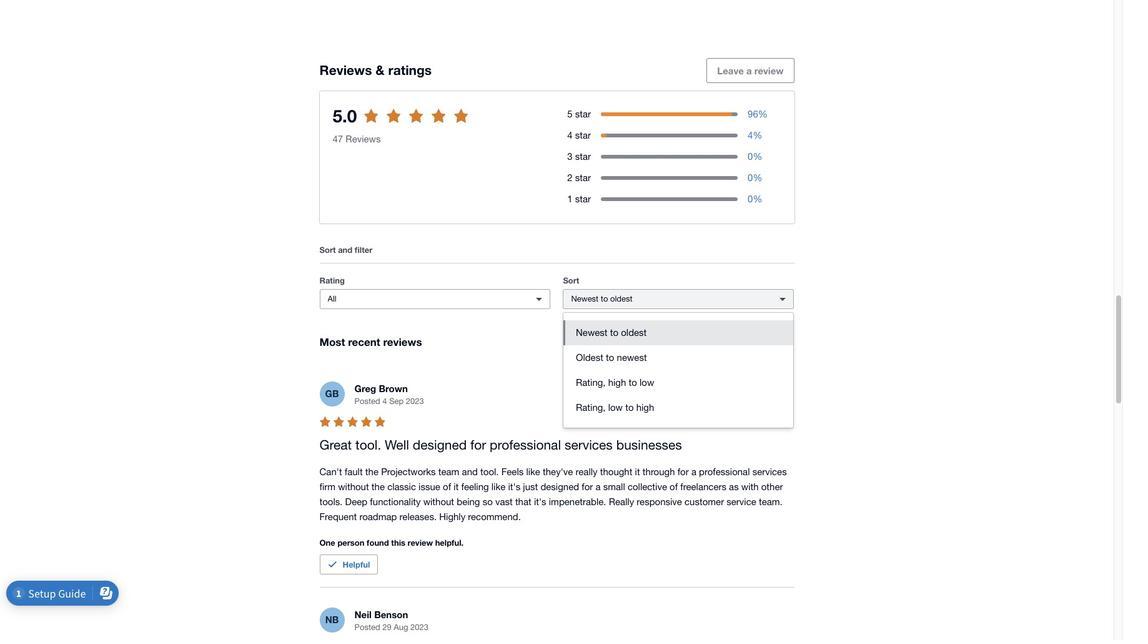 Task type: vqa. For each thing, say whether or not it's contained in the screenshot.
just
yes



Task type: describe. For each thing, give the bounding box(es) containing it.
deep
[[345, 497, 368, 508]]

0 vertical spatial and
[[338, 245, 353, 255]]

1 vertical spatial review
[[408, 538, 433, 548]]

1 vertical spatial it
[[454, 482, 459, 493]]

feeling
[[462, 482, 489, 493]]

rating, for rating, high to low
[[576, 378, 606, 388]]

great
[[320, 437, 352, 452]]

this
[[391, 538, 406, 548]]

highly
[[440, 512, 466, 523]]

newest for newest to oldest popup button
[[572, 295, 599, 304]]

recent
[[348, 336, 381, 349]]

most recent reviews
[[320, 336, 422, 349]]

really
[[576, 467, 598, 478]]

0 horizontal spatial for
[[471, 437, 486, 452]]

and inside can't fault the projectworks team and tool. feels like they've really thought it through for a professional services firm without the classic issue of it feeling like it's just designed for a small collective of freelancers as with other tools. deep functionality without being so vast that it's impenetrable. really responsive customer service team. frequent roadmap releases. highly recommend.
[[462, 467, 478, 478]]

thought
[[600, 467, 633, 478]]

nb
[[325, 615, 339, 626]]

fault
[[345, 467, 363, 478]]

1 vertical spatial without
[[424, 497, 454, 508]]

aug
[[394, 623, 408, 633]]

0 % for 2 star
[[748, 173, 763, 183]]

0 % for 3 star
[[748, 151, 763, 162]]

0 vertical spatial high
[[609, 378, 626, 388]]

1 horizontal spatial low
[[640, 378, 655, 388]]

leave a review
[[718, 65, 784, 76]]

rating, high to low button
[[564, 371, 794, 396]]

small
[[604, 482, 625, 493]]

star for 2 star
[[575, 173, 591, 183]]

newest to oldest button
[[564, 321, 794, 346]]

2 of from the left
[[670, 482, 678, 493]]

issue
[[419, 482, 441, 493]]

5
[[568, 109, 573, 120]]

oldest for newest to oldest button
[[621, 328, 647, 338]]

helpful
[[343, 560, 370, 570]]

greg brown posted 4 sep 2023
[[355, 383, 424, 406]]

0 for 1 star
[[748, 194, 753, 205]]

vast
[[496, 497, 513, 508]]

gb
[[325, 388, 339, 400]]

47
[[333, 134, 343, 145]]

1 vertical spatial reviews
[[346, 134, 381, 145]]

0 horizontal spatial without
[[338, 482, 369, 493]]

oldest
[[576, 353, 604, 363]]

a inside button
[[747, 65, 752, 76]]

responsive
[[637, 497, 682, 508]]

service
[[727, 497, 757, 508]]

to inside popup button
[[601, 295, 608, 304]]

1 vertical spatial the
[[372, 482, 385, 493]]

being
[[457, 497, 480, 508]]

designed inside can't fault the projectworks team and tool. feels like they've really thought it through for a professional services firm without the classic issue of it feeling like it's just designed for a small collective of freelancers as with other tools. deep functionality without being so vast that it's impenetrable. really responsive customer service team. frequent roadmap releases. highly recommend.
[[541, 482, 579, 493]]

just
[[523, 482, 538, 493]]

list
[[421, 118, 434, 130]]

neil
[[355, 609, 372, 621]]

0 vertical spatial tool.
[[356, 437, 381, 452]]

releases.
[[400, 512, 437, 523]]

0 vertical spatial designed
[[413, 437, 467, 452]]

2023 for benson
[[411, 623, 429, 633]]

4 for 4 star
[[568, 130, 573, 141]]

leave a review button
[[707, 58, 795, 83]]

person
[[338, 538, 365, 548]]

skip to reviews list
[[350, 118, 434, 130]]

rating, for rating, low to high
[[576, 403, 606, 413]]

can't
[[320, 467, 342, 478]]

feels
[[502, 467, 524, 478]]

% for 4 star
[[753, 130, 763, 141]]

group containing newest to oldest
[[564, 313, 794, 428]]

1
[[568, 194, 573, 205]]

skip to reviews list link
[[340, 111, 445, 136]]

rating, high to low
[[576, 378, 655, 388]]

posted for neil
[[355, 623, 380, 633]]

sort for sort and filter
[[320, 245, 336, 255]]

roadmap
[[360, 512, 397, 523]]

reviews for recent
[[383, 336, 422, 349]]

as
[[729, 482, 739, 493]]

rating, low to high
[[576, 403, 655, 413]]

freelancers
[[681, 482, 727, 493]]

3 star
[[568, 151, 591, 162]]

47 reviews
[[333, 134, 381, 145]]

5 star
[[568, 109, 591, 120]]

1 vertical spatial a
[[692, 467, 697, 478]]

1 horizontal spatial for
[[582, 482, 593, 493]]

rating, low to high button
[[564, 396, 794, 421]]

all button
[[320, 290, 551, 310]]

so
[[483, 497, 493, 508]]

% for 1 star
[[753, 194, 763, 205]]

that
[[516, 497, 532, 508]]

% for 5 star
[[759, 109, 768, 120]]

benson
[[374, 609, 408, 621]]

they've
[[543, 467, 573, 478]]

star for 4 star
[[575, 130, 591, 141]]

29
[[383, 623, 392, 633]]

2 star
[[568, 173, 591, 183]]

0 % for 1 star
[[748, 194, 763, 205]]

team
[[439, 467, 460, 478]]

0 horizontal spatial low
[[609, 403, 623, 413]]

can't fault the projectworks team and tool. feels like they've really thought it through for a professional services firm without the classic issue of it feeling like it's just designed for a small collective of freelancers as with other tools. deep functionality without being so vast that it's impenetrable. really responsive customer service team. frequent roadmap releases. highly recommend.
[[320, 467, 790, 523]]

3
[[568, 151, 573, 162]]

4 for 4 %
[[748, 130, 753, 141]]

leave
[[718, 65, 744, 76]]

0 horizontal spatial it's
[[508, 482, 521, 493]]

most
[[320, 336, 345, 349]]

oldest to newest
[[576, 353, 647, 363]]

projectworks
[[381, 467, 436, 478]]

newest to oldest for newest to oldest button
[[576, 328, 647, 338]]

newest
[[617, 353, 647, 363]]

recommend.
[[468, 512, 521, 523]]

star for 5 star
[[575, 109, 591, 120]]

0 horizontal spatial services
[[565, 437, 613, 452]]

oldest to newest button
[[564, 346, 794, 371]]

reviews for to
[[384, 118, 418, 130]]

through
[[643, 467, 675, 478]]

1 horizontal spatial like
[[527, 467, 541, 478]]

all
[[328, 295, 337, 304]]

tool. inside can't fault the projectworks team and tool. feels like they've really thought it through for a professional services firm without the classic issue of it feeling like it's just designed for a small collective of freelancers as with other tools. deep functionality without being so vast that it's impenetrable. really responsive customer service team. frequent roadmap releases. highly recommend.
[[481, 467, 499, 478]]



Task type: locate. For each thing, give the bounding box(es) containing it.
0 vertical spatial without
[[338, 482, 369, 493]]

star
[[575, 109, 591, 120], [575, 130, 591, 141], [575, 151, 591, 162], [575, 173, 591, 183], [575, 194, 591, 205]]

newest inside newest to oldest popup button
[[572, 295, 599, 304]]

1 rating, from the top
[[576, 378, 606, 388]]

2023
[[406, 397, 424, 406], [411, 623, 429, 633]]

review inside button
[[755, 65, 784, 76]]

4 down 96
[[748, 130, 753, 141]]

collective
[[628, 482, 667, 493]]

high up the rating, low to high
[[609, 378, 626, 388]]

low
[[640, 378, 655, 388], [609, 403, 623, 413]]

posted for greg
[[355, 397, 380, 406]]

of up responsive
[[670, 482, 678, 493]]

1 vertical spatial and
[[462, 467, 478, 478]]

0 vertical spatial review
[[755, 65, 784, 76]]

1 vertical spatial oldest
[[621, 328, 647, 338]]

star right 5
[[575, 109, 591, 120]]

helpful button
[[320, 555, 378, 575]]

skip
[[350, 118, 370, 130]]

1 of from the left
[[443, 482, 451, 493]]

1 posted from the top
[[355, 397, 380, 406]]

a up freelancers
[[692, 467, 697, 478]]

newest for newest to oldest button
[[576, 328, 608, 338]]

1 vertical spatial low
[[609, 403, 623, 413]]

star up 3 star
[[575, 130, 591, 141]]

brown
[[379, 383, 408, 394]]

0 vertical spatial 0 %
[[748, 151, 763, 162]]

1 star from the top
[[575, 109, 591, 120]]

really
[[609, 497, 635, 508]]

list box containing newest to oldest
[[564, 313, 794, 428]]

4 star from the top
[[575, 173, 591, 183]]

4 star
[[568, 130, 591, 141]]

0 horizontal spatial and
[[338, 245, 353, 255]]

great tool. well designed for professional services businesses
[[320, 437, 682, 452]]

1 vertical spatial it's
[[534, 497, 547, 508]]

1 horizontal spatial professional
[[699, 467, 750, 478]]

1 vertical spatial reviews
[[383, 336, 422, 349]]

sort
[[320, 245, 336, 255], [563, 276, 580, 286]]

low down rating, high to low
[[609, 403, 623, 413]]

professional inside can't fault the projectworks team and tool. feels like they've really thought it through for a professional services firm without the classic issue of it feeling like it's just designed for a small collective of freelancers as with other tools. deep functionality without being so vast that it's impenetrable. really responsive customer service team. frequent roadmap releases. highly recommend.
[[699, 467, 750, 478]]

customer
[[685, 497, 724, 508]]

reviews
[[384, 118, 418, 130], [383, 336, 422, 349]]

1 horizontal spatial designed
[[541, 482, 579, 493]]

2023 inside greg brown posted 4 sep 2023
[[406, 397, 424, 406]]

designed up team at the bottom
[[413, 437, 467, 452]]

1 vertical spatial high
[[637, 403, 655, 413]]

posted inside neil benson posted 29 aug 2023
[[355, 623, 380, 633]]

of down team at the bottom
[[443, 482, 451, 493]]

4 left sep
[[383, 397, 387, 406]]

oldest up oldest to newest
[[611, 295, 633, 304]]

2023 right sep
[[406, 397, 424, 406]]

1 horizontal spatial it
[[635, 467, 640, 478]]

2 vertical spatial 0
[[748, 194, 753, 205]]

the
[[366, 467, 379, 478], [372, 482, 385, 493]]

2
[[568, 173, 573, 183]]

the up functionality
[[372, 482, 385, 493]]

0 vertical spatial it's
[[508, 482, 521, 493]]

star right 1
[[575, 194, 591, 205]]

0 vertical spatial reviews
[[320, 62, 372, 78]]

1 vertical spatial 0 %
[[748, 173, 763, 183]]

a
[[747, 65, 752, 76], [692, 467, 697, 478], [596, 482, 601, 493]]

reviews
[[320, 62, 372, 78], [346, 134, 381, 145]]

1 vertical spatial 0
[[748, 173, 753, 183]]

1 horizontal spatial without
[[424, 497, 454, 508]]

1 vertical spatial like
[[492, 482, 506, 493]]

0 horizontal spatial professional
[[490, 437, 561, 452]]

group
[[564, 313, 794, 428]]

team.
[[759, 497, 783, 508]]

1 vertical spatial professional
[[699, 467, 750, 478]]

newest to oldest inside button
[[576, 328, 647, 338]]

newest inside newest to oldest button
[[576, 328, 608, 338]]

0 horizontal spatial a
[[596, 482, 601, 493]]

0 horizontal spatial high
[[609, 378, 626, 388]]

sort for sort
[[563, 276, 580, 286]]

1 horizontal spatial 4
[[568, 130, 573, 141]]

0 vertical spatial like
[[527, 467, 541, 478]]

impenetrable.
[[549, 497, 607, 508]]

posted down neil
[[355, 623, 380, 633]]

2 vertical spatial a
[[596, 482, 601, 493]]

1 horizontal spatial and
[[462, 467, 478, 478]]

5.0
[[333, 106, 357, 126]]

1 vertical spatial designed
[[541, 482, 579, 493]]

and
[[338, 245, 353, 255], [462, 467, 478, 478]]

0 horizontal spatial like
[[492, 482, 506, 493]]

reviews down skip
[[346, 134, 381, 145]]

rating
[[320, 276, 345, 286]]

2023 right aug at the left
[[411, 623, 429, 633]]

one
[[320, 538, 336, 548]]

professional up as
[[699, 467, 750, 478]]

3 0 from the top
[[748, 194, 753, 205]]

list box
[[564, 313, 794, 428]]

newest to oldest for newest to oldest popup button
[[572, 295, 633, 304]]

oldest for newest to oldest popup button
[[611, 295, 633, 304]]

reviews right recent
[[383, 336, 422, 349]]

posted inside greg brown posted 4 sep 2023
[[355, 397, 380, 406]]

1 vertical spatial rating,
[[576, 403, 606, 413]]

professional up feels
[[490, 437, 561, 452]]

and left filter
[[338, 245, 353, 255]]

0 vertical spatial sort
[[320, 245, 336, 255]]

well
[[385, 437, 409, 452]]

2023 for brown
[[406, 397, 424, 406]]

low down newest
[[640, 378, 655, 388]]

filter
[[355, 245, 373, 255]]

tools.
[[320, 497, 343, 508]]

0 vertical spatial a
[[747, 65, 752, 76]]

greg
[[355, 383, 376, 394]]

1 vertical spatial services
[[753, 467, 787, 478]]

96
[[748, 109, 759, 120]]

oldest inside button
[[621, 328, 647, 338]]

without down the fault
[[338, 482, 369, 493]]

0 vertical spatial 2023
[[406, 397, 424, 406]]

2 rating, from the top
[[576, 403, 606, 413]]

it up the collective
[[635, 467, 640, 478]]

it's down feels
[[508, 482, 521, 493]]

one person found this review helpful.
[[320, 538, 464, 548]]

review
[[755, 65, 784, 76], [408, 538, 433, 548]]

the right the fault
[[366, 467, 379, 478]]

1 star
[[568, 194, 591, 205]]

2 0 % from the top
[[748, 173, 763, 183]]

0 horizontal spatial sort
[[320, 245, 336, 255]]

review right the this
[[408, 538, 433, 548]]

&
[[376, 62, 385, 78]]

4
[[568, 130, 573, 141], [748, 130, 753, 141], [383, 397, 387, 406]]

0 vertical spatial 0
[[748, 151, 753, 162]]

0 vertical spatial low
[[640, 378, 655, 388]]

it
[[635, 467, 640, 478], [454, 482, 459, 493]]

tool. up feeling
[[481, 467, 499, 478]]

it down team at the bottom
[[454, 482, 459, 493]]

frequent
[[320, 512, 357, 523]]

3 0 % from the top
[[748, 194, 763, 205]]

high up businesses
[[637, 403, 655, 413]]

without
[[338, 482, 369, 493], [424, 497, 454, 508]]

oldest
[[611, 295, 633, 304], [621, 328, 647, 338]]

% for 2 star
[[753, 173, 763, 183]]

for
[[471, 437, 486, 452], [678, 467, 689, 478], [582, 482, 593, 493]]

1 0 % from the top
[[748, 151, 763, 162]]

neil benson posted 29 aug 2023
[[355, 609, 429, 633]]

0 vertical spatial it
[[635, 467, 640, 478]]

1 vertical spatial for
[[678, 467, 689, 478]]

star for 3 star
[[575, 151, 591, 162]]

oldest up newest
[[621, 328, 647, 338]]

star right the 3
[[575, 151, 591, 162]]

sep
[[389, 397, 404, 406]]

firm
[[320, 482, 336, 493]]

oldest inside popup button
[[611, 295, 633, 304]]

star for 1 star
[[575, 194, 591, 205]]

0
[[748, 151, 753, 162], [748, 173, 753, 183], [748, 194, 753, 205]]

a right leave
[[747, 65, 752, 76]]

with
[[742, 482, 759, 493]]

businesses
[[617, 437, 682, 452]]

1 vertical spatial 2023
[[411, 623, 429, 633]]

0 horizontal spatial designed
[[413, 437, 467, 452]]

designed
[[413, 437, 467, 452], [541, 482, 579, 493]]

0 horizontal spatial of
[[443, 482, 451, 493]]

ratings
[[388, 62, 432, 78]]

1 vertical spatial tool.
[[481, 467, 499, 478]]

high
[[609, 378, 626, 388], [637, 403, 655, 413]]

0 horizontal spatial tool.
[[356, 437, 381, 452]]

4 up the 3
[[568, 130, 573, 141]]

designed down they've
[[541, 482, 579, 493]]

1 horizontal spatial services
[[753, 467, 787, 478]]

reviews left &
[[320, 62, 372, 78]]

0 vertical spatial newest to oldest
[[572, 295, 633, 304]]

2 horizontal spatial for
[[678, 467, 689, 478]]

2 horizontal spatial a
[[747, 65, 752, 76]]

0 vertical spatial posted
[[355, 397, 380, 406]]

professional
[[490, 437, 561, 452], [699, 467, 750, 478]]

2 vertical spatial 0 %
[[748, 194, 763, 205]]

0 vertical spatial oldest
[[611, 295, 633, 304]]

tool. left well
[[356, 437, 381, 452]]

2023 inside neil benson posted 29 aug 2023
[[411, 623, 429, 633]]

of
[[443, 482, 451, 493], [670, 482, 678, 493]]

posted down greg at bottom left
[[355, 397, 380, 406]]

sort and filter
[[320, 245, 373, 255]]

services inside can't fault the projectworks team and tool. feels like they've really thought it through for a professional services firm without the classic issue of it feeling like it's just designed for a small collective of freelancers as with other tools. deep functionality without being so vast that it's impenetrable. really responsive customer service team. frequent roadmap releases. highly recommend.
[[753, 467, 787, 478]]

newest to oldest
[[572, 295, 633, 304], [576, 328, 647, 338]]

1 horizontal spatial high
[[637, 403, 655, 413]]

0 vertical spatial for
[[471, 437, 486, 452]]

a left small
[[596, 482, 601, 493]]

4 %
[[748, 130, 763, 141]]

found
[[367, 538, 389, 548]]

other
[[762, 482, 783, 493]]

star right 2
[[575, 173, 591, 183]]

1 horizontal spatial tool.
[[481, 467, 499, 478]]

classic
[[388, 482, 416, 493]]

and up feeling
[[462, 467, 478, 478]]

1 horizontal spatial it's
[[534, 497, 547, 508]]

reviews left the list
[[384, 118, 418, 130]]

without down issue
[[424, 497, 454, 508]]

1 vertical spatial newest
[[576, 328, 608, 338]]

3 star from the top
[[575, 151, 591, 162]]

review right leave
[[755, 65, 784, 76]]

0 horizontal spatial review
[[408, 538, 433, 548]]

5 star from the top
[[575, 194, 591, 205]]

1 vertical spatial sort
[[563, 276, 580, 286]]

1 vertical spatial newest to oldest
[[576, 328, 647, 338]]

0 %
[[748, 151, 763, 162], [748, 173, 763, 183], [748, 194, 763, 205]]

services up really
[[565, 437, 613, 452]]

2 horizontal spatial 4
[[748, 130, 753, 141]]

0 horizontal spatial it
[[454, 482, 459, 493]]

1 horizontal spatial of
[[670, 482, 678, 493]]

0 horizontal spatial 4
[[383, 397, 387, 406]]

1 0 from the top
[[748, 151, 753, 162]]

1 horizontal spatial a
[[692, 467, 697, 478]]

to
[[373, 118, 382, 130], [601, 295, 608, 304], [610, 328, 619, 338], [606, 353, 615, 363], [629, 378, 637, 388], [626, 403, 634, 413]]

1 horizontal spatial sort
[[563, 276, 580, 286]]

rating, down rating, high to low
[[576, 403, 606, 413]]

like up vast
[[492, 482, 506, 493]]

0 vertical spatial the
[[366, 467, 379, 478]]

0 vertical spatial reviews
[[384, 118, 418, 130]]

services up other
[[753, 467, 787, 478]]

for up feeling
[[471, 437, 486, 452]]

newest to oldest button
[[563, 290, 795, 310]]

functionality
[[370, 497, 421, 508]]

0 vertical spatial rating,
[[576, 378, 606, 388]]

helpful.
[[435, 538, 464, 548]]

4 inside greg brown posted 4 sep 2023
[[383, 397, 387, 406]]

2 vertical spatial for
[[582, 482, 593, 493]]

rating, down oldest
[[576, 378, 606, 388]]

for right through at the right of the page
[[678, 467, 689, 478]]

2 star from the top
[[575, 130, 591, 141]]

% for 3 star
[[753, 151, 763, 162]]

newest to oldest inside popup button
[[572, 295, 633, 304]]

0 vertical spatial newest
[[572, 295, 599, 304]]

2 0 from the top
[[748, 173, 753, 183]]

for down really
[[582, 482, 593, 493]]

like up "just"
[[527, 467, 541, 478]]

newest
[[572, 295, 599, 304], [576, 328, 608, 338]]

2 posted from the top
[[355, 623, 380, 633]]

it's right that
[[534, 497, 547, 508]]

1 vertical spatial posted
[[355, 623, 380, 633]]

0 for 3 star
[[748, 151, 753, 162]]

1 horizontal spatial review
[[755, 65, 784, 76]]

0 vertical spatial professional
[[490, 437, 561, 452]]

services
[[565, 437, 613, 452], [753, 467, 787, 478]]

0 for 2 star
[[748, 173, 753, 183]]

0 vertical spatial services
[[565, 437, 613, 452]]

posted
[[355, 397, 380, 406], [355, 623, 380, 633]]



